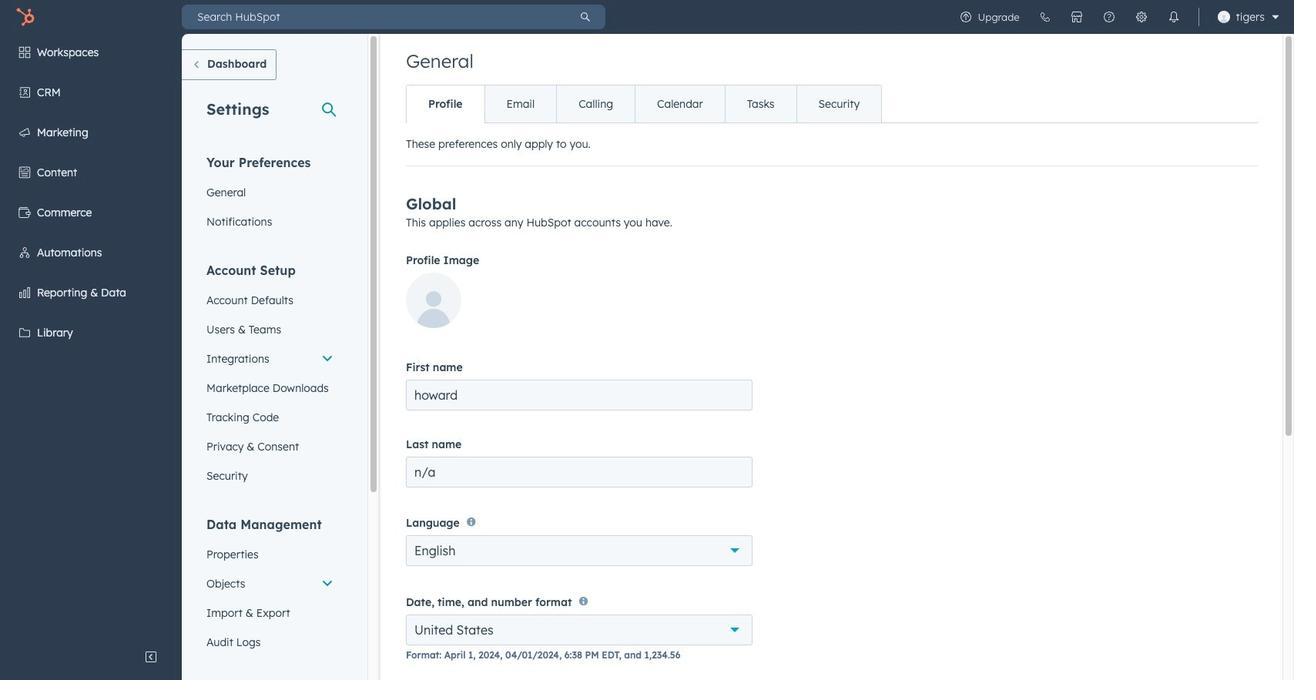 Task type: vqa. For each thing, say whether or not it's contained in the screenshot.
"the"
no



Task type: describe. For each thing, give the bounding box(es) containing it.
1 horizontal spatial menu
[[950, 0, 1285, 34]]

Search HubSpot search field
[[182, 5, 565, 29]]



Task type: locate. For each thing, give the bounding box(es) containing it.
settings image
[[1135, 11, 1148, 23]]

help image
[[1103, 11, 1115, 23]]

account setup element
[[197, 262, 343, 491]]

howard n/a image
[[1218, 11, 1230, 23]]

your preferences element
[[197, 154, 343, 237]]

data management element
[[197, 516, 343, 657]]

navigation
[[406, 85, 882, 123]]

0 horizontal spatial menu
[[0, 34, 182, 642]]

notifications image
[[1168, 11, 1180, 23]]

marketplaces image
[[1070, 11, 1083, 23]]

None text field
[[406, 380, 753, 411], [406, 457, 753, 488], [406, 380, 753, 411], [406, 457, 753, 488]]

menu
[[950, 0, 1285, 34], [0, 34, 182, 642]]



